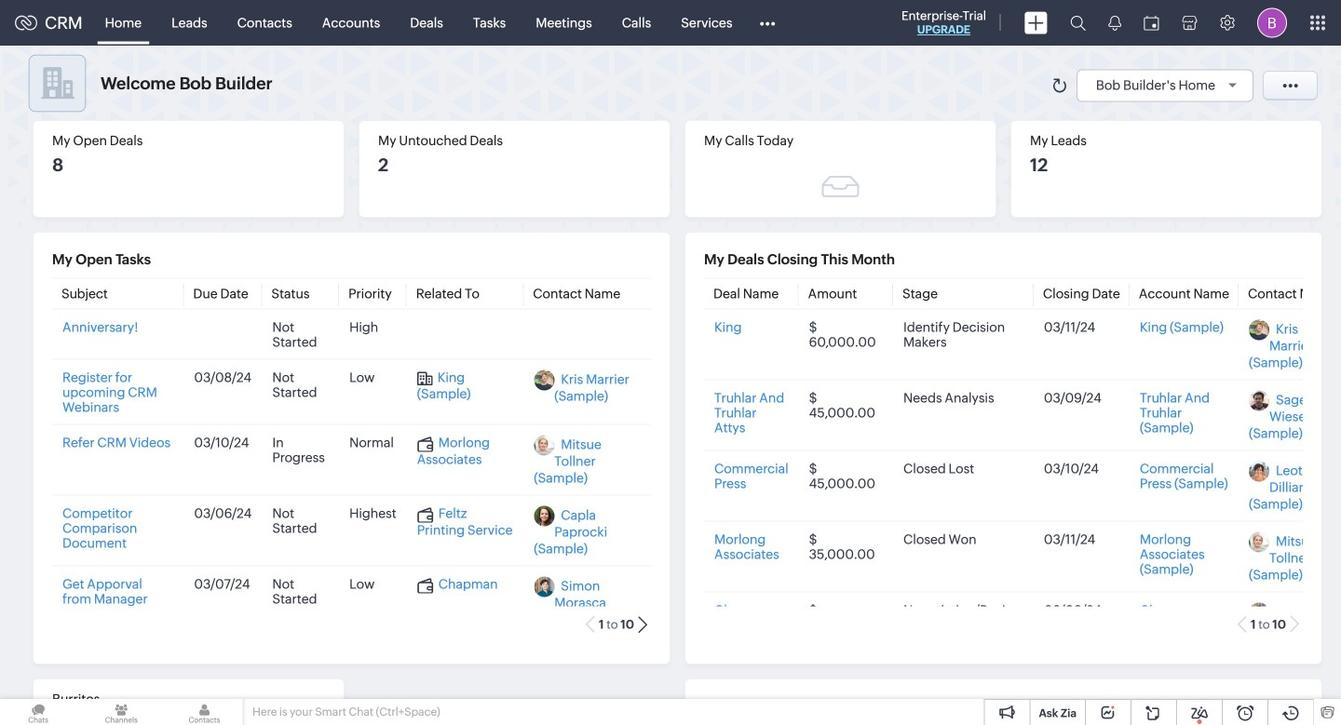 Task type: locate. For each thing, give the bounding box(es) containing it.
chats image
[[0, 700, 77, 726]]

Other Modules field
[[748, 8, 788, 38]]

calendar image
[[1144, 15, 1160, 30]]

signals element
[[1097, 0, 1133, 46]]

create menu element
[[1014, 0, 1059, 45]]

logo image
[[15, 15, 37, 30]]

contacts image
[[166, 700, 243, 726]]

signals image
[[1109, 15, 1122, 31]]

search image
[[1070, 15, 1086, 31]]



Task type: describe. For each thing, give the bounding box(es) containing it.
create menu image
[[1025, 12, 1048, 34]]

profile element
[[1247, 0, 1299, 45]]

profile image
[[1258, 8, 1288, 38]]

search element
[[1059, 0, 1097, 46]]

channels image
[[83, 700, 160, 726]]



Task type: vqa. For each thing, say whether or not it's contained in the screenshot.
the time.
no



